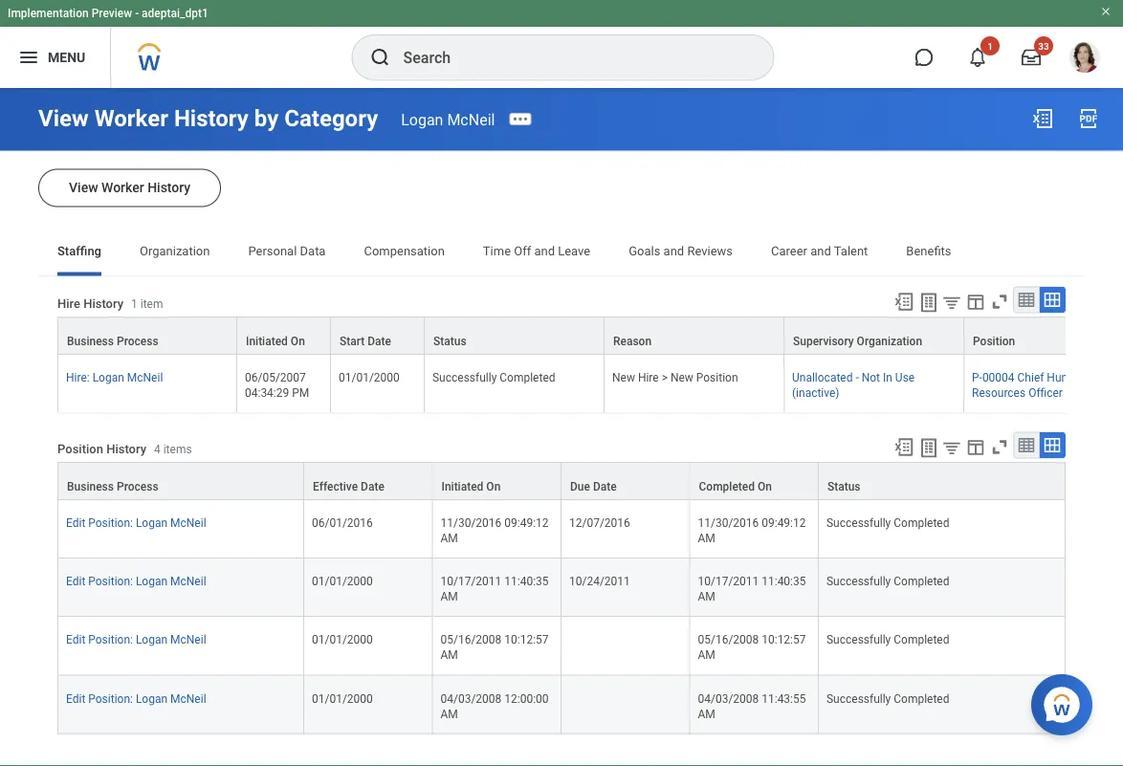 Task type: vqa. For each thing, say whether or not it's contained in the screenshot.
second 05/16/2008 from the right
yes



Task type: locate. For each thing, give the bounding box(es) containing it.
04/03/2008 for 04/03/2008 11:43:55 am
[[698, 692, 759, 705]]

1 vertical spatial status button
[[819, 463, 1065, 499]]

0 vertical spatial business process button
[[58, 317, 236, 354]]

2 04/03/2008 from the left
[[698, 692, 759, 705]]

1 horizontal spatial status button
[[819, 463, 1065, 499]]

1 vertical spatial worker
[[101, 180, 144, 196]]

2 toolbar from the top
[[885, 432, 1066, 462]]

view down menu
[[38, 105, 89, 132]]

start date column header
[[331, 316, 425, 356]]

officer
[[1029, 386, 1063, 400]]

toolbar
[[885, 287, 1066, 316], [885, 432, 1066, 462]]

completed for 05/16/2008 10:12:57 am
[[894, 634, 950, 647]]

1 table image from the top
[[1017, 290, 1036, 310]]

supervisory organization column header
[[785, 316, 964, 356]]

completed for 11/30/2016 09:49:12 am
[[894, 517, 950, 530]]

1 horizontal spatial 10/17/2011
[[698, 575, 759, 588]]

successfully
[[432, 371, 497, 384], [827, 517, 891, 530], [827, 575, 891, 588], [827, 634, 891, 647], [827, 692, 891, 705]]

0 horizontal spatial 10/17/2011
[[441, 575, 502, 588]]

date right start
[[368, 334, 391, 348]]

1 edit position: logan mcneil from the top
[[66, 517, 206, 530]]

0 horizontal spatial new
[[612, 371, 635, 384]]

0 horizontal spatial 04/03/2008
[[441, 692, 502, 705]]

1 horizontal spatial organization
[[857, 334, 923, 348]]

initiated on button inside column header
[[237, 317, 330, 354]]

position down reason column header
[[696, 371, 738, 384]]

0 horizontal spatial 11/30/2016 09:49:12 am
[[441, 517, 552, 545]]

0 horizontal spatial initiated on button
[[237, 317, 330, 354]]

2 11:40:35 from the left
[[762, 575, 806, 588]]

0 vertical spatial -
[[135, 7, 139, 20]]

menu banner
[[0, 0, 1123, 88]]

1 horizontal spatial initiated on
[[442, 480, 501, 494]]

date for effective date
[[361, 480, 385, 494]]

4
[[154, 443, 160, 456]]

status up successfully completed element
[[433, 334, 467, 348]]

use
[[895, 371, 915, 384]]

1 horizontal spatial 05/16/2008 10:12:57 am
[[698, 634, 809, 662]]

mcneil
[[447, 110, 495, 128], [127, 371, 163, 384], [170, 517, 206, 530], [170, 575, 206, 588], [170, 634, 206, 647], [170, 692, 206, 705]]

status inside column header
[[433, 334, 467, 348]]

1 button
[[957, 36, 1000, 78]]

1 horizontal spatial on
[[486, 480, 501, 494]]

1 horizontal spatial -
[[856, 371, 859, 384]]

toolbar for position history
[[885, 432, 1066, 462]]

1 business process button from the top
[[58, 317, 236, 354]]

initiated on button
[[237, 317, 330, 354], [433, 463, 561, 499]]

0 vertical spatial table image
[[1017, 290, 1036, 310]]

00004
[[983, 371, 1015, 384]]

2 row from the top
[[57, 355, 1123, 413]]

position inside position popup button
[[973, 334, 1015, 348]]

1 select to filter grid data image from the top
[[942, 292, 963, 312]]

worker for view worker history
[[101, 180, 144, 196]]

0 vertical spatial status
[[433, 334, 467, 348]]

position for position
[[973, 334, 1015, 348]]

notifications element
[[1079, 38, 1095, 54]]

position
[[973, 334, 1015, 348], [696, 371, 738, 384], [57, 442, 103, 456]]

2 vertical spatial position
[[57, 442, 103, 456]]

table image left expand table icon
[[1017, 290, 1036, 310]]

09:49:12
[[505, 517, 549, 530], [762, 517, 806, 530]]

completed for 10/17/2011 11:40:35 am
[[894, 575, 950, 588]]

0 horizontal spatial 05/16/2008
[[441, 634, 502, 647]]

04/03/2008 left 12:00:00
[[441, 692, 502, 705]]

date for due date
[[593, 480, 617, 494]]

initiated right effective date popup button
[[442, 480, 484, 494]]

2 10:12:57 from the left
[[762, 634, 806, 647]]

view for view worker history by category
[[38, 105, 89, 132]]

1 row from the top
[[57, 316, 1123, 356]]

1 export to worksheets image from the top
[[918, 291, 941, 314]]

profile logan mcneil image
[[1070, 42, 1100, 77]]

05/16/2008 10:12:57 am up the 04/03/2008 12:00:00 am
[[441, 634, 552, 662]]

04/03/2008 inside the 04/03/2008 12:00:00 am
[[441, 692, 502, 705]]

completed
[[500, 371, 555, 384], [699, 480, 755, 494], [894, 517, 950, 530], [894, 575, 950, 588], [894, 634, 950, 647], [894, 692, 950, 705]]

10:12:57 up 12:00:00
[[505, 634, 549, 647]]

- right preview at the top left of the page
[[135, 7, 139, 20]]

status button up successfully completed element
[[425, 317, 604, 354]]

process down item
[[117, 334, 158, 348]]

1 edit from the top
[[66, 517, 85, 530]]

0 horizontal spatial 11:40:35
[[505, 575, 549, 588]]

1 cell from the top
[[562, 617, 690, 676]]

1 09:49:12 from the left
[[505, 517, 549, 530]]

business process button
[[58, 317, 236, 354], [58, 463, 303, 499]]

1 horizontal spatial 11/30/2016 09:49:12 am
[[698, 517, 809, 545]]

on
[[291, 334, 305, 348], [486, 480, 501, 494], [758, 480, 772, 494]]

edit position: logan mcneil link for 04/03/2008 12:00:00 am
[[66, 688, 206, 705]]

1 04/03/2008 from the left
[[441, 692, 502, 705]]

Search Workday  search field
[[403, 36, 734, 78]]

process
[[117, 334, 158, 348], [117, 480, 158, 494]]

table image
[[1017, 290, 1036, 310], [1017, 436, 1036, 455]]

hire down staffing
[[57, 296, 80, 311]]

view worker history by category
[[38, 105, 378, 132]]

successfully completed for 10/17/2011 11:40:35 am
[[827, 575, 950, 588]]

1 toolbar from the top
[[885, 287, 1066, 316]]

1 vertical spatial 1
[[131, 297, 138, 311]]

successfully for 05/16/2008 10:12:57 am
[[827, 634, 891, 647]]

1 horizontal spatial position
[[696, 371, 738, 384]]

1 vertical spatial process
[[117, 480, 158, 494]]

select to filter grid data image
[[942, 292, 963, 312], [942, 438, 963, 458]]

hire
[[57, 296, 80, 311], [638, 371, 659, 384]]

1 vertical spatial business process
[[67, 480, 158, 494]]

position up 00004 at right
[[973, 334, 1015, 348]]

status button
[[425, 317, 604, 354], [819, 463, 1065, 499]]

2 position: from the top
[[88, 575, 133, 588]]

1 business process from the top
[[67, 334, 158, 348]]

09:49:12 left 12/07/2016
[[505, 517, 549, 530]]

status
[[433, 334, 467, 348], [828, 480, 861, 494]]

select to filter grid data image left click to view/edit grid preferences icon
[[942, 292, 963, 312]]

staffing
[[57, 244, 101, 258]]

- left not
[[856, 371, 859, 384]]

status button down click to view/edit grid preferences image
[[819, 463, 1065, 499]]

1 horizontal spatial hire
[[638, 371, 659, 384]]

completed for 04/03/2008 11:43:55 am
[[894, 692, 950, 705]]

mcneil for 10/17/2011
[[170, 575, 206, 588]]

process down position history 4 items
[[117, 480, 158, 494]]

successfully for 11/30/2016 09:49:12 am
[[827, 517, 891, 530]]

0 horizontal spatial 09:49:12
[[505, 517, 549, 530]]

05/16/2008 up the 04/03/2008 12:00:00 am
[[441, 634, 502, 647]]

0 horizontal spatial 1
[[131, 297, 138, 311]]

0 horizontal spatial initiated
[[246, 334, 288, 348]]

worker
[[94, 105, 168, 132], [101, 180, 144, 196]]

4 edit from the top
[[66, 692, 85, 705]]

status right completed on popup button at the right
[[828, 480, 861, 494]]

1 vertical spatial -
[[856, 371, 859, 384]]

edit position: logan mcneil link
[[66, 513, 206, 530], [66, 571, 206, 588], [66, 630, 206, 647], [66, 688, 206, 705]]

04/03/2008 left 11:43:55
[[698, 692, 759, 705]]

33
[[1038, 40, 1049, 52]]

1 vertical spatial table image
[[1017, 436, 1036, 455]]

01/01/2000
[[339, 371, 400, 384], [312, 575, 373, 588], [312, 634, 373, 647], [312, 692, 373, 705]]

3 edit from the top
[[66, 634, 85, 647]]

implementation preview -   adeptai_dpt1
[[8, 7, 208, 20]]

2 business process from the top
[[67, 480, 158, 494]]

1 horizontal spatial 10/17/2011 11:40:35 am
[[698, 575, 809, 604]]

logan mcneil
[[401, 110, 495, 128]]

tab list inside view worker history by category main content
[[38, 230, 1085, 276]]

business process button down item
[[58, 317, 236, 354]]

cell
[[562, 617, 690, 676], [562, 676, 690, 734]]

process inside column header
[[117, 334, 158, 348]]

1 horizontal spatial 11:40:35
[[762, 575, 806, 588]]

logan for 10/17/2011
[[136, 575, 168, 588]]

2 business process button from the top
[[58, 463, 303, 499]]

2 select to filter grid data image from the top
[[942, 438, 963, 458]]

1 vertical spatial hire
[[638, 371, 659, 384]]

initiated on button up "06/05/2007"
[[237, 317, 330, 354]]

new down reason
[[612, 371, 635, 384]]

successfully completed for 04/03/2008 11:43:55 am
[[827, 692, 950, 705]]

(inactive)
[[792, 386, 840, 400]]

worker inside button
[[101, 180, 144, 196]]

3 edit position: logan mcneil link from the top
[[66, 630, 206, 647]]

1 horizontal spatial and
[[664, 244, 684, 258]]

business process button down the items
[[58, 463, 303, 499]]

start date
[[340, 334, 391, 348]]

0 vertical spatial process
[[117, 334, 158, 348]]

menu button
[[0, 27, 110, 88]]

1 horizontal spatial 05/16/2008
[[698, 634, 759, 647]]

0 horizontal spatial hire
[[57, 296, 80, 311]]

export to excel image up supervisory organization popup button
[[894, 291, 915, 312]]

2 horizontal spatial and
[[811, 244, 831, 258]]

04:34:29
[[245, 386, 289, 400]]

close environment banner image
[[1100, 6, 1112, 17]]

0 horizontal spatial organization
[[140, 244, 210, 258]]

business process up hire: logan mcneil "link"
[[67, 334, 158, 348]]

unallocated
[[792, 371, 853, 384]]

0 vertical spatial organization
[[140, 244, 210, 258]]

2 horizontal spatial on
[[758, 480, 772, 494]]

date for start date
[[368, 334, 391, 348]]

0 horizontal spatial and
[[534, 244, 555, 258]]

1 vertical spatial status
[[828, 480, 861, 494]]

1 left item
[[131, 297, 138, 311]]

1 edit position: logan mcneil link from the top
[[66, 513, 206, 530]]

1 process from the top
[[117, 334, 158, 348]]

date right effective
[[361, 480, 385, 494]]

search image
[[369, 46, 392, 69]]

1 vertical spatial business process button
[[58, 463, 303, 499]]

1 inside button
[[988, 40, 993, 52]]

date right the due
[[593, 480, 617, 494]]

1 horizontal spatial 1
[[988, 40, 993, 52]]

4 position: from the top
[[88, 692, 133, 705]]

2 table image from the top
[[1017, 436, 1036, 455]]

10:12:57 up 11:43:55
[[762, 634, 806, 647]]

09:49:12 down completed on popup button at the right
[[762, 517, 806, 530]]

business down position history 4 items
[[67, 480, 114, 494]]

2 process from the top
[[117, 480, 158, 494]]

view up staffing
[[69, 180, 98, 196]]

status column header
[[425, 316, 605, 356]]

and right off
[[534, 244, 555, 258]]

0 horizontal spatial on
[[291, 334, 305, 348]]

1 horizontal spatial initiated on button
[[433, 463, 561, 499]]

1 vertical spatial export to worksheets image
[[918, 437, 941, 460]]

2 edit position: logan mcneil link from the top
[[66, 571, 206, 588]]

3 row from the top
[[57, 462, 1066, 500]]

1 position: from the top
[[88, 517, 133, 530]]

personal
[[248, 244, 297, 258]]

1 vertical spatial toolbar
[[885, 432, 1066, 462]]

view inside button
[[69, 180, 98, 196]]

05/16/2008 10:12:57 am
[[441, 634, 552, 662], [698, 634, 809, 662]]

initiated
[[246, 334, 288, 348], [442, 480, 484, 494]]

personal data
[[248, 244, 326, 258]]

edit position: logan mcneil for 04/03/2008 12:00:00 am
[[66, 692, 206, 705]]

4 edit position: logan mcneil link from the top
[[66, 688, 206, 705]]

1 business from the top
[[67, 334, 114, 348]]

1 vertical spatial select to filter grid data image
[[942, 438, 963, 458]]

1 right notifications large icon
[[988, 40, 993, 52]]

table image for position history
[[1017, 436, 1036, 455]]

export to worksheets image
[[918, 291, 941, 314], [918, 437, 941, 460]]

0 vertical spatial select to filter grid data image
[[942, 292, 963, 312]]

05/16/2008 10:12:57 am up 04/03/2008 11:43:55 am
[[698, 634, 809, 662]]

edit position: logan mcneil link for 10/17/2011 11:40:35 am
[[66, 571, 206, 588]]

0 horizontal spatial 10:12:57
[[505, 634, 549, 647]]

2 and from the left
[[664, 244, 684, 258]]

0 horizontal spatial 11/30/2016
[[441, 517, 502, 530]]

1 vertical spatial export to excel image
[[894, 291, 915, 312]]

0 horizontal spatial 10/17/2011 11:40:35 am
[[441, 575, 552, 604]]

0 horizontal spatial position
[[57, 442, 103, 456]]

export to excel image for position history
[[894, 437, 915, 458]]

1 vertical spatial initiated on button
[[433, 463, 561, 499]]

3 and from the left
[[811, 244, 831, 258]]

organization inside supervisory organization popup button
[[857, 334, 923, 348]]

1
[[988, 40, 993, 52], [131, 297, 138, 311]]

1 horizontal spatial new
[[671, 371, 694, 384]]

2 cell from the top
[[562, 676, 690, 734]]

successfully completed for 11/30/2016 09:49:12 am
[[827, 517, 950, 530]]

05/16/2008
[[441, 634, 502, 647], [698, 634, 759, 647]]

06/01/2016
[[312, 517, 373, 530]]

3 edit position: logan mcneil from the top
[[66, 634, 206, 647]]

organization up item
[[140, 244, 210, 258]]

initiated on button left the due
[[433, 463, 561, 499]]

export to excel image for hire history
[[894, 291, 915, 312]]

date
[[368, 334, 391, 348], [361, 480, 385, 494], [593, 480, 617, 494]]

2 edit from the top
[[66, 575, 85, 588]]

0 vertical spatial status button
[[425, 317, 604, 354]]

business process down position history 4 items
[[67, 480, 158, 494]]

1 vertical spatial business
[[67, 480, 114, 494]]

table image left expand table image
[[1017, 436, 1036, 455]]

logan
[[401, 110, 443, 128], [92, 371, 124, 384], [136, 517, 168, 530], [136, 575, 168, 588], [136, 634, 168, 647], [136, 692, 168, 705]]

talent
[[834, 244, 868, 258]]

initiated up "06/05/2007"
[[246, 334, 288, 348]]

position down hire:
[[57, 442, 103, 456]]

and right the goals
[[664, 244, 684, 258]]

export to excel image down 'use'
[[894, 437, 915, 458]]

notifications large image
[[968, 48, 987, 67]]

0 vertical spatial initiated
[[246, 334, 288, 348]]

export to worksheets image left click to view/edit grid preferences icon
[[918, 291, 941, 314]]

hire left >
[[638, 371, 659, 384]]

4 edit position: logan mcneil from the top
[[66, 692, 206, 705]]

0 horizontal spatial status
[[433, 334, 467, 348]]

reason
[[613, 334, 652, 348]]

edit for 05/16/2008 10:12:57 am
[[66, 634, 85, 647]]

career
[[771, 244, 808, 258]]

new hire > new position
[[612, 371, 738, 384]]

2 horizontal spatial position
[[973, 334, 1015, 348]]

01/01/2000 for 04/03/2008
[[312, 692, 373, 705]]

new
[[612, 371, 635, 384], [671, 371, 694, 384]]

initiated on
[[246, 334, 305, 348], [442, 480, 501, 494]]

2 vertical spatial export to excel image
[[894, 437, 915, 458]]

0 horizontal spatial 05/16/2008 10:12:57 am
[[441, 634, 552, 662]]

cell for 05/16/2008
[[562, 617, 690, 676]]

human
[[1047, 371, 1084, 384]]

off
[[514, 244, 531, 258]]

toolbar down "benefits"
[[885, 287, 1066, 316]]

chief
[[1018, 371, 1044, 384]]

view worker history
[[69, 180, 191, 196]]

am
[[441, 532, 458, 545], [698, 532, 716, 545], [441, 590, 458, 604], [698, 590, 716, 604], [441, 649, 458, 662], [698, 649, 716, 662], [441, 707, 458, 721], [698, 707, 716, 721]]

edit for 11/30/2016 09:49:12 am
[[66, 517, 85, 530]]

01/01/2000 for 10/17/2011
[[312, 575, 373, 588]]

1 vertical spatial view
[[69, 180, 98, 196]]

0 vertical spatial initiated on button
[[237, 317, 330, 354]]

select to filter grid data image left click to view/edit grid preferences image
[[942, 438, 963, 458]]

11:40:35
[[505, 575, 549, 588], [762, 575, 806, 588]]

0 horizontal spatial status button
[[425, 317, 604, 354]]

1 vertical spatial organization
[[857, 334, 923, 348]]

export to worksheets image for position history
[[918, 437, 941, 460]]

0 vertical spatial export to worksheets image
[[918, 291, 941, 314]]

0 vertical spatial position
[[973, 334, 1015, 348]]

row
[[57, 316, 1123, 356], [57, 355, 1123, 413], [57, 462, 1066, 500], [57, 500, 1066, 559], [57, 559, 1066, 617], [57, 617, 1066, 676], [57, 676, 1066, 734]]

tab list containing staffing
[[38, 230, 1085, 276]]

worker for view worker history by category
[[94, 105, 168, 132]]

0 horizontal spatial -
[[135, 7, 139, 20]]

0 vertical spatial initiated on
[[246, 334, 305, 348]]

business up hire:
[[67, 334, 114, 348]]

fullscreen image
[[989, 291, 1010, 312]]

and left talent
[[811, 244, 831, 258]]

tab list
[[38, 230, 1085, 276]]

successfully completed
[[432, 371, 555, 384], [827, 517, 950, 530], [827, 575, 950, 588], [827, 634, 950, 647], [827, 692, 950, 705]]

04/03/2008
[[441, 692, 502, 705], [698, 692, 759, 705]]

1 horizontal spatial 10:12:57
[[762, 634, 806, 647]]

2 10/17/2011 from the left
[[698, 575, 759, 588]]

mcneil inside "link"
[[127, 371, 163, 384]]

1 10:12:57 from the left
[[505, 634, 549, 647]]

1 horizontal spatial 11/30/2016
[[698, 517, 759, 530]]

1 vertical spatial initiated on
[[442, 480, 501, 494]]

0 vertical spatial business
[[67, 334, 114, 348]]

business process
[[67, 334, 158, 348], [67, 480, 158, 494]]

click to view/edit grid preferences image
[[965, 291, 987, 312]]

implementation
[[8, 7, 89, 20]]

1 horizontal spatial 09:49:12
[[762, 517, 806, 530]]

organization up the in
[[857, 334, 923, 348]]

item
[[140, 297, 163, 311]]

10/17/2011 11:40:35 am
[[441, 575, 552, 604], [698, 575, 809, 604]]

export to excel image for view worker history by category
[[1031, 107, 1054, 130]]

0 horizontal spatial initiated on
[[246, 334, 305, 348]]

export to worksheets image left click to view/edit grid preferences image
[[918, 437, 941, 460]]

export to excel image left the view printable version (pdf) icon
[[1031, 107, 1054, 130]]

1 horizontal spatial 04/03/2008
[[698, 692, 759, 705]]

1 horizontal spatial initiated
[[442, 480, 484, 494]]

04/03/2008 inside 04/03/2008 11:43:55 am
[[698, 692, 759, 705]]

logan inside "link"
[[92, 371, 124, 384]]

2 05/16/2008 10:12:57 am from the left
[[698, 634, 809, 662]]

business process inside column header
[[67, 334, 158, 348]]

04/03/2008 11:43:55 am
[[698, 692, 809, 721]]

new right >
[[671, 371, 694, 384]]

4 row from the top
[[57, 500, 1066, 559]]

history left item
[[83, 296, 123, 311]]

edit
[[66, 517, 85, 530], [66, 575, 85, 588], [66, 634, 85, 647], [66, 692, 85, 705]]

10/24/2011
[[569, 575, 630, 588]]

mcneil for 05/16/2008
[[170, 634, 206, 647]]

supervisory organization button
[[785, 317, 964, 354]]

logan mcneil link
[[401, 110, 495, 128]]

10/17/2011
[[441, 575, 502, 588], [698, 575, 759, 588]]

date inside column header
[[368, 334, 391, 348]]

organization
[[140, 244, 210, 258], [857, 334, 923, 348]]

1 10/17/2011 11:40:35 am from the left
[[441, 575, 552, 604]]

export to excel image
[[1031, 107, 1054, 130], [894, 291, 915, 312], [894, 437, 915, 458]]

2 export to worksheets image from the top
[[918, 437, 941, 460]]

0 vertical spatial view
[[38, 105, 89, 132]]

view
[[38, 105, 89, 132], [69, 180, 98, 196]]

logan for 04/03/2008
[[136, 692, 168, 705]]

0 vertical spatial business process
[[67, 334, 158, 348]]

history down view worker history by category
[[147, 180, 191, 196]]

0 vertical spatial export to excel image
[[1031, 107, 1054, 130]]

3 position: from the top
[[88, 634, 133, 647]]

0 vertical spatial 1
[[988, 40, 993, 52]]

due
[[570, 480, 590, 494]]

successfully for 10/17/2011 11:40:35 am
[[827, 575, 891, 588]]

05/16/2008 up 04/03/2008 11:43:55 am
[[698, 634, 759, 647]]

benefits
[[906, 244, 952, 258]]

1 vertical spatial position
[[696, 371, 738, 384]]

process for business process popup button in the column header
[[117, 334, 158, 348]]

0 vertical spatial toolbar
[[885, 287, 1066, 316]]

toolbar down resources
[[885, 432, 1066, 462]]

2 edit position: logan mcneil from the top
[[66, 575, 206, 588]]

0 vertical spatial worker
[[94, 105, 168, 132]]



Task type: describe. For each thing, give the bounding box(es) containing it.
effective date
[[313, 480, 385, 494]]

01/01/2000 for 05/16/2008
[[312, 634, 373, 647]]

p-00004 chief human resources officer
[[972, 371, 1084, 400]]

history inside button
[[147, 180, 191, 196]]

select to filter grid data image for position history
[[942, 438, 963, 458]]

in
[[883, 371, 893, 384]]

1 inside hire history 1 item
[[131, 297, 138, 311]]

expand table image
[[1043, 290, 1062, 310]]

business process column header
[[57, 316, 237, 356]]

>
[[662, 371, 668, 384]]

leave
[[558, 244, 591, 258]]

effective
[[313, 480, 358, 494]]

menu
[[48, 49, 85, 65]]

1 vertical spatial initiated
[[442, 480, 484, 494]]

career and talent
[[771, 244, 868, 258]]

completed inside popup button
[[699, 480, 755, 494]]

1 05/16/2008 10:12:57 am from the left
[[441, 634, 552, 662]]

by
[[254, 105, 279, 132]]

logan for 05/16/2008
[[136, 634, 168, 647]]

view printable version (pdf) image
[[1077, 107, 1100, 130]]

hire history 1 item
[[57, 296, 163, 311]]

2 10/17/2011 11:40:35 am from the left
[[698, 575, 809, 604]]

category
[[284, 105, 378, 132]]

initiated on inside column header
[[246, 334, 305, 348]]

resources
[[972, 386, 1026, 400]]

logan for 11/30/2016
[[136, 517, 168, 530]]

edit position: logan mcneil link for 11/30/2016 09:49:12 am
[[66, 513, 206, 530]]

position for position history 4 items
[[57, 442, 103, 456]]

view worker history by category main content
[[0, 88, 1123, 766]]

position history 4 items
[[57, 442, 192, 456]]

on inside popup button
[[758, 480, 772, 494]]

edit position: logan mcneil link for 05/16/2008 10:12:57 am
[[66, 630, 206, 647]]

edit position: logan mcneil for 11/30/2016 09:49:12 am
[[66, 517, 206, 530]]

edit for 04/03/2008 12:00:00 am
[[66, 692, 85, 705]]

view worker history button
[[38, 169, 221, 207]]

2 11/30/2016 from the left
[[698, 517, 759, 530]]

hire: logan mcneil link
[[66, 367, 163, 384]]

and for goals and reviews
[[664, 244, 684, 258]]

am inside 04/03/2008 11:43:55 am
[[698, 707, 716, 721]]

1 11:40:35 from the left
[[505, 575, 549, 588]]

items
[[163, 443, 192, 456]]

mcneil for 11/30/2016
[[170, 517, 206, 530]]

due date button
[[562, 463, 689, 499]]

edit position: logan mcneil for 05/16/2008 10:12:57 am
[[66, 634, 206, 647]]

position: for 11/30/2016 09:49:12 am
[[88, 517, 133, 530]]

on inside column header
[[291, 334, 305, 348]]

status button inside column header
[[425, 317, 604, 354]]

business process for second business process popup button from the top
[[67, 480, 158, 494]]

12:00:00
[[505, 692, 549, 705]]

2 new from the left
[[671, 371, 694, 384]]

new hire > new position element
[[612, 367, 738, 384]]

edit for 10/17/2011 11:40:35 am
[[66, 575, 85, 588]]

7 row from the top
[[57, 676, 1066, 734]]

not
[[862, 371, 880, 384]]

pm
[[292, 386, 309, 400]]

adeptai_dpt1
[[142, 7, 208, 20]]

reason button
[[605, 317, 784, 354]]

am inside the 04/03/2008 12:00:00 am
[[441, 707, 458, 721]]

p-
[[972, 371, 983, 384]]

06/05/2007
[[245, 371, 306, 384]]

due date
[[570, 480, 617, 494]]

edit position: logan mcneil for 10/17/2011 11:40:35 am
[[66, 575, 206, 588]]

justify image
[[17, 46, 40, 69]]

2 09:49:12 from the left
[[762, 517, 806, 530]]

1 and from the left
[[534, 244, 555, 258]]

5 row from the top
[[57, 559, 1066, 617]]

select to filter grid data image for hire history
[[942, 292, 963, 312]]

1 new from the left
[[612, 371, 635, 384]]

time off and leave
[[483, 244, 591, 258]]

position button
[[964, 317, 1123, 354]]

reason column header
[[605, 316, 785, 356]]

table image for hire history
[[1017, 290, 1036, 310]]

1 05/16/2008 from the left
[[441, 634, 502, 647]]

supervisory organization
[[793, 334, 923, 348]]

start
[[340, 334, 365, 348]]

history left by
[[174, 105, 249, 132]]

mcneil for 04/03/2008
[[170, 692, 206, 705]]

business process button inside column header
[[58, 317, 236, 354]]

click to view/edit grid preferences image
[[965, 437, 987, 458]]

reviews
[[687, 244, 733, 258]]

toolbar for hire history
[[885, 287, 1066, 316]]

1 horizontal spatial status
[[828, 480, 861, 494]]

successfully for 04/03/2008 11:43:55 am
[[827, 692, 891, 705]]

position inside new hire > new position element
[[696, 371, 738, 384]]

position: for 04/03/2008 12:00:00 am
[[88, 692, 133, 705]]

hire:
[[66, 371, 90, 384]]

completed on
[[699, 480, 772, 494]]

fullscreen image
[[989, 437, 1010, 458]]

2 11/30/2016 09:49:12 am from the left
[[698, 517, 809, 545]]

1 10/17/2011 from the left
[[441, 575, 502, 588]]

unallocated - not in use (inactive)
[[792, 371, 915, 400]]

history left 4
[[106, 442, 146, 456]]

and for career and talent
[[811, 244, 831, 258]]

goals and reviews
[[629, 244, 733, 258]]

0 vertical spatial hire
[[57, 296, 80, 311]]

process for second business process popup button from the top
[[117, 480, 158, 494]]

time
[[483, 244, 511, 258]]

supervisory
[[793, 334, 854, 348]]

2 05/16/2008 from the left
[[698, 634, 759, 647]]

position: for 05/16/2008 10:12:57 am
[[88, 634, 133, 647]]

business inside column header
[[67, 334, 114, 348]]

2 business from the top
[[67, 480, 114, 494]]

12/07/2016
[[569, 517, 630, 530]]

view for view worker history
[[69, 180, 98, 196]]

hire: logan mcneil
[[66, 371, 163, 384]]

06/05/2007 04:34:29 pm
[[245, 371, 309, 400]]

successfully completed element
[[432, 367, 555, 384]]

position: for 10/17/2011 11:40:35 am
[[88, 575, 133, 588]]

preview
[[92, 7, 132, 20]]

6 row from the top
[[57, 617, 1066, 676]]

p-00004 chief human resources officer link
[[972, 367, 1084, 400]]

effective date button
[[304, 463, 432, 499]]

04/03/2008 12:00:00 am
[[441, 692, 552, 721]]

successfully completed for 05/16/2008 10:12:57 am
[[827, 634, 950, 647]]

1 11/30/2016 09:49:12 am from the left
[[441, 517, 552, 545]]

goals
[[629, 244, 661, 258]]

33 button
[[1010, 36, 1053, 78]]

04/03/2008 for 04/03/2008 12:00:00 am
[[441, 692, 502, 705]]

unallocated - not in use (inactive) link
[[792, 367, 915, 400]]

row containing hire: logan mcneil
[[57, 355, 1123, 413]]

business process for business process popup button in the column header
[[67, 334, 158, 348]]

- inside menu banner
[[135, 7, 139, 20]]

1 11/30/2016 from the left
[[441, 517, 502, 530]]

completed on button
[[690, 463, 818, 499]]

data
[[300, 244, 326, 258]]

- inside unallocated - not in use (inactive)
[[856, 371, 859, 384]]

cell for 04/03/2008
[[562, 676, 690, 734]]

initiated inside column header
[[246, 334, 288, 348]]

export to worksheets image for hire history
[[918, 291, 941, 314]]

hire inside new hire > new position element
[[638, 371, 659, 384]]

compensation
[[364, 244, 445, 258]]

start date button
[[331, 317, 424, 354]]

expand table image
[[1043, 436, 1062, 455]]

11:43:55
[[762, 692, 806, 705]]

inbox large image
[[1022, 48, 1041, 67]]

initiated on column header
[[237, 316, 331, 356]]



